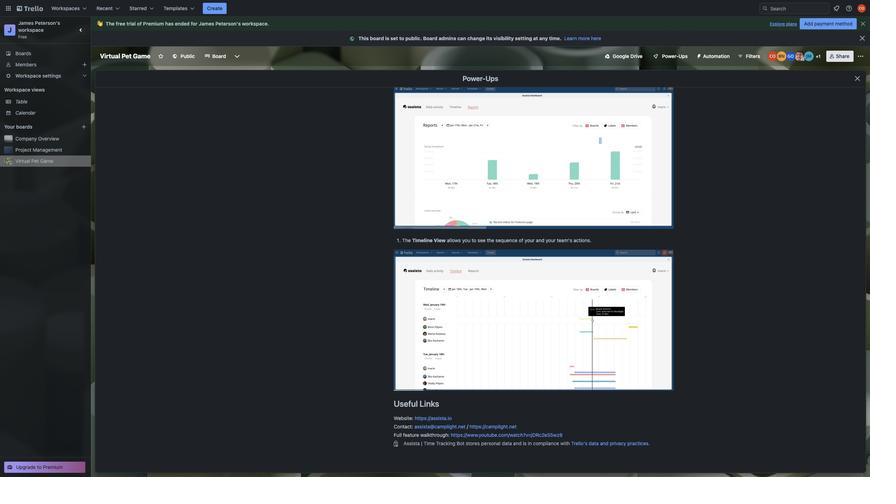 Task type: describe. For each thing, give the bounding box(es) containing it.
company overview link
[[15, 135, 87, 142]]

views
[[32, 87, 45, 93]]

its
[[486, 35, 492, 41]]

1 horizontal spatial james
[[199, 21, 214, 27]]

https://assista.io
[[415, 416, 452, 422]]

ben nelson (bennelson96) image
[[777, 51, 787, 61]]

0 horizontal spatial game
[[40, 158, 53, 164]]

walkthrough:
[[421, 432, 450, 438]]

assista | time tracking bot stores personal data and is in compliance with trello's data and privacy practices .
[[404, 441, 650, 447]]

star or unstar board image
[[158, 54, 164, 59]]

1 horizontal spatial and
[[536, 238, 545, 243]]

allows
[[447, 238, 461, 243]]

0 horizontal spatial power-ups
[[463, 75, 499, 83]]

2 horizontal spatial and
[[600, 441, 609, 447]]

0 horizontal spatial pet
[[31, 158, 39, 164]]

pet inside text field
[[122, 52, 132, 60]]

👋
[[97, 21, 103, 27]]

project management
[[15, 147, 62, 153]]

public button
[[168, 51, 199, 62]]

trello's
[[571, 441, 588, 447]]

full
[[394, 432, 402, 438]]

primary element
[[0, 0, 870, 17]]

0 vertical spatial workspace
[[242, 21, 268, 27]]

james peterson's workspace link
[[18, 20, 61, 33]]

method
[[836, 21, 853, 27]]

compliance
[[533, 441, 559, 447]]

j link
[[4, 24, 15, 36]]

explore
[[770, 21, 785, 27]]

automation button
[[694, 51, 734, 62]]

this
[[359, 35, 369, 41]]

table link
[[15, 98, 87, 105]]

christina overa (christinaovera) image
[[768, 51, 778, 61]]

recent
[[97, 5, 113, 11]]

company
[[15, 136, 37, 142]]

public.
[[406, 35, 422, 41]]

workspace views
[[4, 87, 45, 93]]

calendar
[[15, 110, 36, 116]]

power-ups inside button
[[662, 53, 688, 59]]

website:
[[394, 416, 414, 422]]

at
[[533, 35, 538, 41]]

change
[[467, 35, 485, 41]]

virtual inside text field
[[100, 52, 120, 60]]

team's
[[557, 238, 572, 243]]

jeremy miller (jeremymiller198) image
[[804, 51, 814, 61]]

j
[[8, 26, 12, 34]]

contact:
[[394, 424, 413, 430]]

free
[[116, 21, 125, 27]]

view
[[434, 238, 446, 243]]

add payment method button
[[800, 18, 857, 29]]

in
[[528, 441, 532, 447]]

your boards with 3 items element
[[4, 123, 71, 131]]

open information menu image
[[846, 5, 853, 12]]

1 vertical spatial is
[[523, 441, 527, 447]]

search image
[[763, 6, 768, 11]]

virtual pet game inside text field
[[100, 52, 151, 60]]

add payment method
[[804, 21, 853, 27]]

1 vertical spatial premium
[[43, 465, 63, 471]]

this member is an admin of this board. image
[[801, 58, 804, 61]]

members
[[15, 62, 37, 68]]

game inside text field
[[133, 52, 151, 60]]

see
[[478, 238, 486, 243]]

workspaces button
[[47, 3, 91, 14]]

0 vertical spatial board
[[423, 35, 438, 41]]

1 vertical spatial virtual
[[15, 158, 30, 164]]

1 horizontal spatial the
[[402, 238, 411, 243]]

ups inside button
[[679, 53, 688, 59]]

0 horizontal spatial to
[[37, 465, 42, 471]]

practices
[[628, 441, 649, 447]]

https://camplight.net link
[[470, 424, 517, 430]]

workspace for workspace settings
[[15, 73, 41, 79]]

can
[[458, 35, 466, 41]]

board link
[[200, 51, 230, 62]]

here
[[591, 35, 601, 41]]

set
[[391, 35, 398, 41]]

workspace navigation collapse icon image
[[76, 25, 86, 35]]

0 vertical spatial of
[[137, 21, 142, 27]]

upgrade
[[16, 465, 36, 471]]

overview
[[38, 136, 59, 142]]

plans
[[786, 21, 797, 27]]

upgrade to premium
[[16, 465, 63, 471]]

stores
[[466, 441, 480, 447]]

settings
[[42, 73, 61, 79]]

your
[[4, 124, 15, 130]]

0 vertical spatial to
[[399, 35, 404, 41]]

board inside board "link"
[[212, 53, 226, 59]]

this board is set to public. board admins can change its visibility setting at any time. learn more here
[[359, 35, 601, 41]]

2 enter image description here image from the top
[[394, 250, 674, 391]]

banner containing 👋
[[91, 17, 870, 31]]

project management link
[[15, 147, 87, 154]]

google
[[613, 53, 629, 59]]

starred
[[130, 5, 147, 11]]

https://www.youtube.com/watch?v=jdrc2es5wz8
[[451, 432, 563, 438]]

useful
[[394, 399, 418, 409]]

james inside james peterson's workspace free
[[18, 20, 34, 26]]

google drive icon image
[[605, 54, 610, 59]]

customize views image
[[234, 53, 241, 60]]

learn
[[564, 35, 577, 41]]

create
[[207, 5, 223, 11]]



Task type: locate. For each thing, give the bounding box(es) containing it.
james up free in the left of the page
[[18, 20, 34, 26]]

1 horizontal spatial ups
[[679, 53, 688, 59]]

1 data from the left
[[502, 441, 512, 447]]

0 horizontal spatial data
[[502, 441, 512, 447]]

free
[[18, 34, 27, 40]]

0 vertical spatial virtual pet game
[[100, 52, 151, 60]]

time
[[424, 441, 435, 447]]

1 vertical spatial workspace
[[4, 87, 30, 93]]

power-
[[662, 53, 679, 59], [463, 75, 486, 83]]

0 horizontal spatial power-
[[463, 75, 486, 83]]

0 vertical spatial pet
[[122, 52, 132, 60]]

https://camplight.net
[[470, 424, 517, 430]]

1 vertical spatial workspace
[[18, 27, 44, 33]]

premium
[[143, 21, 164, 27], [43, 465, 63, 471]]

virtual down project
[[15, 158, 30, 164]]

virtual down wave image
[[100, 52, 120, 60]]

1 vertical spatial power-ups
[[463, 75, 499, 83]]

james peterson's workspace free
[[18, 20, 61, 40]]

2 vertical spatial to
[[37, 465, 42, 471]]

workspace
[[15, 73, 41, 79], [4, 87, 30, 93]]

upgrade to premium link
[[4, 462, 85, 473]]

2 horizontal spatial to
[[472, 238, 476, 243]]

james right "for"
[[199, 21, 214, 27]]

bot
[[457, 441, 465, 447]]

sm image
[[694, 51, 703, 61]]

to left 'see'
[[472, 238, 476, 243]]

0 vertical spatial premium
[[143, 21, 164, 27]]

0 vertical spatial is
[[385, 35, 389, 41]]

1 horizontal spatial of
[[519, 238, 524, 243]]

explore plans
[[770, 21, 797, 27]]

board
[[423, 35, 438, 41], [212, 53, 226, 59]]

peterson's down the create button
[[215, 21, 241, 27]]

your boards
[[4, 124, 32, 130]]

workspace inside james peterson's workspace free
[[18, 27, 44, 33]]

1 horizontal spatial power-ups
[[662, 53, 688, 59]]

https://www.youtube.com/watch?v=jdrc2es5wz8 link
[[451, 432, 563, 438]]

payment
[[815, 21, 834, 27]]

personal
[[481, 441, 501, 447]]

table
[[15, 99, 27, 105]]

assista
[[404, 441, 420, 447]]

premium left the has
[[143, 21, 164, 27]]

0 horizontal spatial ups
[[486, 75, 499, 83]]

google drive
[[613, 53, 643, 59]]

create button
[[203, 3, 227, 14]]

james peterson (jamespeterson93) image
[[795, 51, 805, 61]]

any
[[539, 35, 548, 41]]

more
[[578, 35, 590, 41]]

Search field
[[768, 3, 829, 14]]

0 vertical spatial .
[[268, 21, 269, 27]]

you
[[462, 238, 471, 243]]

0 horizontal spatial the
[[106, 21, 115, 27]]

has
[[165, 21, 174, 27]]

of right sequence
[[519, 238, 524, 243]]

2 your from the left
[[546, 238, 556, 243]]

0 vertical spatial workspace
[[15, 73, 41, 79]]

1 enter image description here image from the top
[[394, 86, 674, 229]]

the left timeline
[[402, 238, 411, 243]]

wave image
[[97, 21, 103, 27]]

1 vertical spatial power-
[[463, 75, 486, 83]]

the
[[106, 21, 115, 27], [402, 238, 411, 243]]

workspace down the members
[[15, 73, 41, 79]]

board
[[370, 35, 384, 41]]

1 vertical spatial the
[[402, 238, 411, 243]]

workspace up table
[[4, 87, 30, 93]]

your
[[525, 238, 535, 243], [546, 238, 556, 243]]

james
[[18, 20, 34, 26], [199, 21, 214, 27]]

1 vertical spatial game
[[40, 158, 53, 164]]

0 vertical spatial virtual
[[100, 52, 120, 60]]

templates button
[[159, 3, 199, 14]]

starred button
[[125, 3, 158, 14]]

to right set
[[399, 35, 404, 41]]

power-ups button
[[648, 51, 692, 62]]

power- inside button
[[662, 53, 679, 59]]

+ 1
[[816, 54, 821, 59]]

members link
[[0, 59, 91, 70]]

0 vertical spatial enter image description here image
[[394, 86, 674, 229]]

automation
[[703, 53, 730, 59]]

of right trial
[[137, 21, 142, 27]]

board right public.
[[423, 35, 438, 41]]

enter image description here image
[[394, 86, 674, 229], [394, 250, 674, 391]]

and left in
[[513, 441, 522, 447]]

the timeline view allows you to see the sequence of your and your team's actions.
[[402, 238, 592, 243]]

sequence
[[496, 238, 518, 243]]

1 horizontal spatial data
[[589, 441, 599, 447]]

0 vertical spatial power-
[[662, 53, 679, 59]]

1 horizontal spatial pet
[[122, 52, 132, 60]]

data down https://www.youtube.com/watch?v=jdrc2es5wz8 link
[[502, 441, 512, 447]]

peterson's down back to home image
[[35, 20, 60, 26]]

1 vertical spatial .
[[649, 441, 650, 447]]

add
[[804, 21, 813, 27]]

of
[[137, 21, 142, 27], [519, 238, 524, 243]]

0 horizontal spatial james
[[18, 20, 34, 26]]

boards link
[[0, 48, 91, 59]]

0 horizontal spatial peterson's
[[35, 20, 60, 26]]

admins
[[439, 35, 456, 41]]

1 vertical spatial enter image description here image
[[394, 250, 674, 391]]

calendar link
[[15, 109, 87, 116]]

boards
[[15, 50, 31, 56]]

0 vertical spatial ups
[[679, 53, 688, 59]]

trial
[[127, 21, 136, 27]]

game left the "star or unstar board" icon at top left
[[133, 52, 151, 60]]

0 horizontal spatial workspace
[[18, 27, 44, 33]]

management
[[33, 147, 62, 153]]

assista@camplight.net
[[415, 424, 466, 430]]

0 horizontal spatial premium
[[43, 465, 63, 471]]

public
[[181, 53, 195, 59]]

workspace inside popup button
[[15, 73, 41, 79]]

0 horizontal spatial virtual
[[15, 158, 30, 164]]

assista@camplight.net link
[[415, 424, 466, 430]]

board left customize views icon
[[212, 53, 226, 59]]

1 horizontal spatial is
[[523, 441, 527, 447]]

1 horizontal spatial to
[[399, 35, 404, 41]]

filters
[[746, 53, 760, 59]]

is
[[385, 35, 389, 41], [523, 441, 527, 447]]

1 your from the left
[[525, 238, 535, 243]]

the right 👋
[[106, 21, 115, 27]]

Board name text field
[[97, 51, 154, 62]]

0 horizontal spatial virtual pet game
[[15, 158, 53, 164]]

filters button
[[736, 51, 763, 62]]

boards
[[16, 124, 32, 130]]

timeline
[[412, 238, 433, 243]]

explore plans button
[[770, 20, 797, 28]]

sm image
[[349, 35, 359, 42]]

useful links
[[394, 399, 439, 409]]

premium right upgrade
[[43, 465, 63, 471]]

banner
[[91, 17, 870, 31]]

0 vertical spatial the
[[106, 21, 115, 27]]

data right trello's
[[589, 441, 599, 447]]

company overview
[[15, 136, 59, 142]]

1 horizontal spatial virtual
[[100, 52, 120, 60]]

project
[[15, 147, 31, 153]]

back to home image
[[17, 3, 43, 14]]

1 vertical spatial to
[[472, 238, 476, 243]]

1 horizontal spatial peterson's
[[215, 21, 241, 27]]

pet down trial
[[122, 52, 132, 60]]

1 horizontal spatial .
[[649, 441, 650, 447]]

workspace for workspace views
[[4, 87, 30, 93]]

0 vertical spatial power-ups
[[662, 53, 688, 59]]

is left set
[[385, 35, 389, 41]]

virtual pet game down free
[[100, 52, 151, 60]]

1 horizontal spatial premium
[[143, 21, 164, 27]]

/
[[467, 424, 468, 430]]

share button
[[827, 51, 854, 62]]

templates
[[164, 5, 188, 11]]

1 horizontal spatial virtual pet game
[[100, 52, 151, 60]]

christina overa (christinaovera) image
[[858, 4, 866, 13]]

show menu image
[[857, 53, 864, 60]]

0 horizontal spatial is
[[385, 35, 389, 41]]

1 horizontal spatial power-
[[662, 53, 679, 59]]

peterson's inside james peterson's workspace free
[[35, 20, 60, 26]]

drive
[[631, 53, 643, 59]]

1 vertical spatial of
[[519, 238, 524, 243]]

workspaces
[[51, 5, 80, 11]]

1 vertical spatial board
[[212, 53, 226, 59]]

virtual pet game link
[[15, 158, 87, 165]]

your right sequence
[[525, 238, 535, 243]]

0 horizontal spatial .
[[268, 21, 269, 27]]

privacy
[[610, 441, 626, 447]]

actions.
[[574, 238, 592, 243]]

0 vertical spatial game
[[133, 52, 151, 60]]

👋 the free trial of premium has ended for james peterson's workspace .
[[97, 21, 269, 27]]

1 horizontal spatial game
[[133, 52, 151, 60]]

your left team's
[[546, 238, 556, 243]]

0 horizontal spatial and
[[513, 441, 522, 447]]

is left in
[[523, 441, 527, 447]]

trello's data and privacy practices link
[[571, 441, 649, 447]]

1
[[819, 54, 821, 59]]

1 vertical spatial virtual pet game
[[15, 158, 53, 164]]

ups
[[679, 53, 688, 59], [486, 75, 499, 83]]

tracking
[[436, 441, 456, 447]]

1 vertical spatial pet
[[31, 158, 39, 164]]

1 vertical spatial ups
[[486, 75, 499, 83]]

https://assista.io link
[[415, 416, 452, 422]]

and left privacy
[[600, 441, 609, 447]]

gary orlando (garyorlando) image
[[786, 51, 796, 61]]

recent button
[[92, 3, 124, 14]]

0 notifications image
[[833, 4, 841, 13]]

+
[[816, 54, 819, 59]]

0 horizontal spatial board
[[212, 53, 226, 59]]

0 horizontal spatial of
[[137, 21, 142, 27]]

1 horizontal spatial workspace
[[242, 21, 268, 27]]

pet down project management
[[31, 158, 39, 164]]

and left team's
[[536, 238, 545, 243]]

add board image
[[81, 124, 87, 130]]

website: https://assista.io contact: assista@camplight.net / https://camplight.net full feature walkthrough: https://www.youtube.com/watch?v=jdrc2es5wz8
[[394, 416, 563, 438]]

2 data from the left
[[589, 441, 599, 447]]

learn more here link
[[562, 35, 601, 41]]

virtual pet game down project management
[[15, 158, 53, 164]]

game down the management on the top of page
[[40, 158, 53, 164]]

0 horizontal spatial your
[[525, 238, 535, 243]]

1 horizontal spatial board
[[423, 35, 438, 41]]

1 horizontal spatial your
[[546, 238, 556, 243]]

to right upgrade
[[37, 465, 42, 471]]



Task type: vqa. For each thing, say whether or not it's contained in the screenshot.
Workspace inside the popup button
yes



